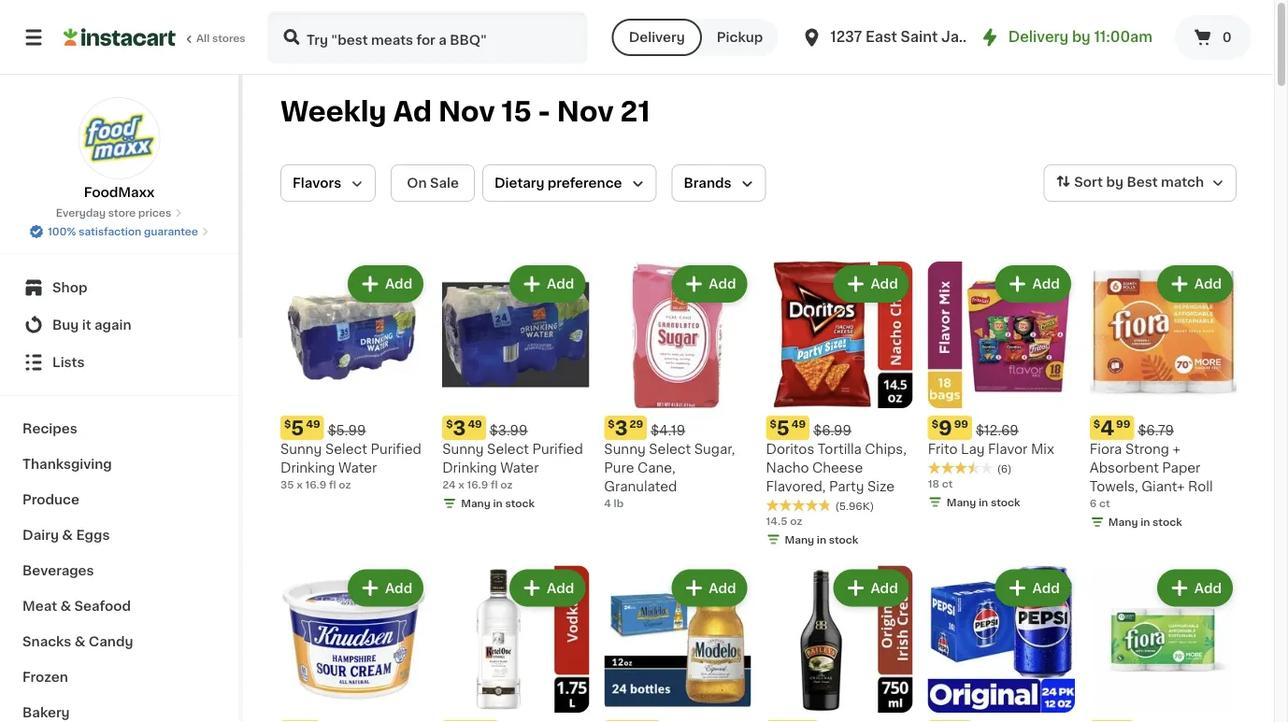 Task type: vqa. For each thing, say whether or not it's contained in the screenshot.
Cane,
yes



Task type: describe. For each thing, give the bounding box(es) containing it.
sugar,
[[694, 443, 735, 456]]

doritos
[[766, 443, 815, 456]]

stock down (5.96k)
[[829, 535, 859, 545]]

99 for 4
[[1117, 420, 1131, 430]]

thanksgiving link
[[11, 447, 227, 482]]

sort by
[[1075, 176, 1124, 189]]

35
[[281, 480, 294, 491]]

$3.99
[[490, 425, 528, 438]]

5 for $ 5 49 $6.99 doritos tortilla chips, nacho cheese flavored, party size
[[777, 419, 790, 438]]

eggs
[[76, 529, 110, 542]]

x inside the '$ 3 49 $3.99 sunny select purified drinking water 24 x 16.9 fl oz'
[[458, 480, 465, 491]]

buy it again
[[52, 319, 132, 332]]

everyday store prices link
[[56, 206, 183, 221]]

size
[[868, 481, 895, 494]]

everyday
[[56, 208, 106, 218]]

many in stock down the '$ 3 49 $3.99 sunny select purified drinking water 24 x 16.9 fl oz'
[[461, 499, 535, 509]]

2 horizontal spatial oz
[[790, 516, 803, 527]]

16.9 inside sunny select purified drinking water 35 x 16.9 fl oz
[[305, 480, 327, 491]]

weekly ad nov 15 - nov 21
[[281, 99, 650, 125]]

select inside the '$ 3 49 $3.99 sunny select purified drinking water 24 x 16.9 fl oz'
[[487, 443, 529, 456]]

$4.19
[[651, 425, 686, 438]]

granulated
[[604, 481, 677, 494]]

$9.99 original price: $12.69 element
[[928, 416, 1075, 441]]

lb
[[614, 499, 624, 509]]

shop
[[52, 281, 87, 295]]

stock down the '$ 3 49 $3.99 sunny select purified drinking water 24 x 16.9 fl oz'
[[505, 499, 535, 509]]

dietary preference
[[495, 177, 622, 190]]

lay
[[961, 443, 985, 456]]

(6)
[[997, 464, 1012, 474]]

oz inside the '$ 3 49 $3.99 sunny select purified drinking water 24 x 16.9 fl oz'
[[501, 480, 513, 491]]

& for snacks
[[75, 636, 85, 649]]

ad
[[393, 99, 432, 125]]

product group containing 4
[[1090, 262, 1237, 534]]

oz inside sunny select purified drinking water 35 x 16.9 fl oz
[[339, 480, 351, 491]]

brands button
[[672, 165, 766, 202]]

paper
[[1163, 462, 1201, 475]]

many in stock down (6)
[[947, 498, 1021, 508]]

sort
[[1075, 176, 1103, 189]]

3 for $ 3 49 $3.99 sunny select purified drinking water 24 x 16.9 fl oz
[[453, 419, 466, 438]]

Best match Sort by field
[[1044, 165, 1237, 202]]

stores
[[212, 33, 246, 43]]

stock down (6)
[[991, 498, 1021, 508]]

foodmaxx link
[[78, 97, 160, 202]]

buy it again link
[[11, 307, 227, 344]]

roll
[[1188, 481, 1213, 494]]

snacks & candy
[[22, 636, 133, 649]]

chips,
[[865, 443, 907, 456]]

100% satisfaction guarantee button
[[29, 221, 209, 239]]

weekly
[[281, 99, 387, 125]]

sunny for 3
[[604, 443, 646, 456]]

9
[[939, 419, 952, 438]]

fl inside the '$ 3 49 $3.99 sunny select purified drinking water 24 x 16.9 fl oz'
[[491, 480, 498, 491]]

many in stock down giant+
[[1109, 518, 1183, 528]]

frozen
[[22, 671, 68, 684]]

snacks & candy link
[[11, 625, 227, 660]]

buy
[[52, 319, 79, 332]]

nacho
[[766, 462, 809, 475]]

(5.96k)
[[835, 501, 874, 512]]

street
[[993, 30, 1038, 44]]

mix
[[1031, 443, 1055, 456]]

flavored,
[[766, 481, 826, 494]]

& for dairy
[[62, 529, 73, 542]]

1237 east saint james street button
[[801, 11, 1038, 64]]

preference
[[548, 177, 622, 190]]

giant+
[[1142, 481, 1185, 494]]

match
[[1161, 176, 1204, 189]]

meat & seafood link
[[11, 589, 227, 625]]

$3.29 original price: $4.19 element
[[604, 416, 751, 441]]

delivery button
[[612, 19, 702, 56]]

instacart logo image
[[64, 26, 176, 49]]

frito lay flavor mix
[[928, 443, 1055, 456]]

16.9 inside the '$ 3 49 $3.99 sunny select purified drinking water 24 x 16.9 fl oz'
[[467, 480, 488, 491]]

snacks
[[22, 636, 71, 649]]

$1.99 original price: $3.19 element
[[281, 721, 427, 723]]

$ for $ 3 49 $3.99 sunny select purified drinking water 24 x 16.9 fl oz
[[446, 420, 453, 430]]

14.5
[[766, 516, 788, 527]]

$6.79
[[1138, 425, 1174, 438]]

lists link
[[11, 344, 227, 381]]

dietary
[[495, 177, 545, 190]]

pure
[[604, 462, 634, 475]]

produce link
[[11, 482, 227, 518]]

many down '18 ct'
[[947, 498, 976, 508]]

$19.99 original price: $26.99 element
[[766, 721, 913, 723]]

store
[[108, 208, 136, 218]]

& for meat
[[60, 600, 71, 613]]

sale
[[430, 177, 459, 190]]

$ 4 99 $6.79 fiora strong + absorbent paper towels, giant+ roll 6 ct
[[1090, 419, 1213, 509]]

$6.99
[[814, 425, 852, 438]]

49 for sunny
[[468, 420, 482, 430]]

meat & seafood
[[22, 600, 131, 613]]

recipes link
[[11, 411, 227, 447]]

purified inside sunny select purified drinking water 35 x 16.9 fl oz
[[371, 443, 422, 456]]

by for sort
[[1107, 176, 1124, 189]]

1237
[[831, 30, 862, 44]]

saint
[[901, 30, 938, 44]]

by for delivery
[[1072, 30, 1091, 44]]

$5.99
[[328, 425, 366, 438]]

15
[[502, 99, 532, 125]]

$ 5 49 $6.99 doritos tortilla chips, nacho cheese flavored, party size
[[766, 419, 907, 494]]

many in stock down 14.5 oz in the right of the page
[[785, 535, 859, 545]]

0
[[1223, 31, 1232, 44]]

$5.49 original price: $6.99 element
[[766, 416, 913, 441]]



Task type: locate. For each thing, give the bounding box(es) containing it.
5 inside $ 5 49 $6.99 doritos tortilla chips, nacho cheese flavored, party size
[[777, 419, 790, 438]]

+
[[1173, 443, 1181, 456]]

49 left $3.99
[[468, 420, 482, 430]]

14.5 oz
[[766, 516, 803, 527]]

1 horizontal spatial 49
[[468, 420, 482, 430]]

$ 5 49
[[284, 419, 320, 438]]

recipes
[[22, 423, 77, 436]]

1 16.9 from the left
[[305, 480, 327, 491]]

x right 35
[[297, 480, 303, 491]]

100% satisfaction guarantee
[[48, 227, 198, 237]]

99 inside $ 9 99
[[954, 420, 969, 430]]

16.9 right 24
[[467, 480, 488, 491]]

towels,
[[1090, 481, 1139, 494]]

$ for $ 5 49
[[284, 420, 291, 430]]

3 $ from the left
[[770, 420, 777, 430]]

many down "towels,"
[[1109, 518, 1138, 528]]

drinking up 24
[[442, 462, 497, 475]]

purified inside the '$ 3 49 $3.99 sunny select purified drinking water 24 x 16.9 fl oz'
[[533, 443, 583, 456]]

3 49 from the left
[[792, 420, 806, 430]]

$9.99 original price: $12.49 element
[[928, 721, 1075, 723]]

dairy & eggs
[[22, 529, 110, 542]]

brands
[[684, 177, 732, 190]]

0 horizontal spatial water
[[339, 462, 377, 475]]

3 sunny from the left
[[604, 443, 646, 456]]

$ inside $ 4 99 $6.79 fiora strong + absorbent paper towels, giant+ roll 6 ct
[[1094, 420, 1101, 430]]

$ left $3.99
[[446, 420, 453, 430]]

1 horizontal spatial delivery
[[1009, 30, 1069, 44]]

1 vertical spatial $4.99 original price: $6.79 element
[[1090, 721, 1237, 723]]

1 vertical spatial 4
[[604, 499, 611, 509]]

dairy
[[22, 529, 59, 542]]

$ up frito
[[932, 420, 939, 430]]

by
[[1072, 30, 1091, 44], [1107, 176, 1124, 189]]

& right meat
[[60, 600, 71, 613]]

0 horizontal spatial x
[[297, 480, 303, 491]]

1 fl from the left
[[329, 480, 336, 491]]

strong
[[1126, 443, 1170, 456]]

water
[[339, 462, 377, 475], [500, 462, 539, 475]]

sunny inside the '$ 3 49 $3.99 sunny select purified drinking water 24 x 16.9 fl oz'
[[442, 443, 484, 456]]

Search field
[[269, 13, 586, 62]]

1 horizontal spatial 4
[[1101, 419, 1115, 438]]

$ for $ 4 99 $6.79 fiora strong + absorbent paper towels, giant+ roll 6 ct
[[1094, 420, 1101, 430]]

1 99 from the left
[[954, 420, 969, 430]]

6 $ from the left
[[1094, 420, 1101, 430]]

select inside sunny select sugar, pure cane, granulated 4 lb
[[649, 443, 691, 456]]

2 fl from the left
[[491, 480, 498, 491]]

sunny for 5
[[281, 443, 322, 456]]

foodmaxx
[[84, 186, 155, 199]]

5 for $ 5 49
[[291, 419, 304, 438]]

21
[[620, 99, 650, 125]]

water inside the '$ 3 49 $3.99 sunny select purified drinking water 24 x 16.9 fl oz'
[[500, 462, 539, 475]]

guarantee
[[144, 227, 198, 237]]

absorbent
[[1090, 462, 1159, 475]]

1 horizontal spatial ct
[[1100, 499, 1110, 509]]

frozen link
[[11, 660, 227, 696]]

$ left 29
[[608, 420, 615, 430]]

2 $ from the left
[[446, 420, 453, 430]]

1237 east saint james street
[[831, 30, 1038, 44]]

$ 3 29
[[608, 419, 643, 438]]

cheese
[[813, 462, 863, 475]]

$5.49 original price: $5.99 element
[[281, 416, 427, 441]]

sunny select purified drinking water 35 x 16.9 fl oz
[[281, 443, 422, 491]]

select down $3.99
[[487, 443, 529, 456]]

0 horizontal spatial ct
[[942, 479, 953, 489]]

on sale
[[407, 177, 459, 190]]

1 vertical spatial ct
[[1100, 499, 1110, 509]]

again
[[94, 319, 132, 332]]

4 left lb
[[604, 499, 611, 509]]

product group
[[281, 262, 427, 493], [442, 262, 589, 515], [604, 262, 751, 512], [766, 262, 913, 551], [928, 262, 1075, 514], [1090, 262, 1237, 534], [281, 566, 427, 723], [442, 566, 589, 723], [604, 566, 751, 723], [766, 566, 913, 723], [928, 566, 1075, 723], [1090, 566, 1237, 723]]

1 $4.99 original price: $6.79 element from the top
[[1090, 416, 1237, 441]]

$3.49 original price: $3.99 element
[[442, 416, 589, 441]]

1 horizontal spatial 5
[[777, 419, 790, 438]]

x
[[297, 480, 303, 491], [458, 480, 465, 491]]

ct right 18
[[942, 479, 953, 489]]

2 select from the left
[[487, 443, 529, 456]]

all
[[196, 33, 210, 43]]

many down the '$ 3 49 $3.99 sunny select purified drinking water 24 x 16.9 fl oz'
[[461, 499, 491, 509]]

everyday store prices
[[56, 208, 171, 218]]

nov right the -
[[557, 99, 614, 125]]

0 horizontal spatial purified
[[371, 443, 422, 456]]

3 left $3.99
[[453, 419, 466, 438]]

0 horizontal spatial by
[[1072, 30, 1091, 44]]

11:00am
[[1094, 30, 1153, 44]]

1 49 from the left
[[306, 420, 320, 430]]

4 inside $ 4 99 $6.79 fiora strong + absorbent paper towels, giant+ roll 6 ct
[[1101, 419, 1115, 438]]

in down frito lay flavor mix
[[979, 498, 989, 508]]

1 x from the left
[[297, 480, 303, 491]]

$ inside the '$ 3 49 $3.99 sunny select purified drinking water 24 x 16.9 fl oz'
[[446, 420, 453, 430]]

24
[[442, 480, 456, 491]]

$ 3 49 $3.99 sunny select purified drinking water 24 x 16.9 fl oz
[[442, 419, 583, 491]]

nov
[[438, 99, 495, 125], [557, 99, 614, 125]]

1 horizontal spatial water
[[500, 462, 539, 475]]

x right 24
[[458, 480, 465, 491]]

on sale button
[[391, 165, 475, 202]]

1 horizontal spatial nov
[[557, 99, 614, 125]]

2 horizontal spatial sunny
[[604, 443, 646, 456]]

1 horizontal spatial oz
[[501, 480, 513, 491]]

2 sunny from the left
[[442, 443, 484, 456]]

1 water from the left
[[339, 462, 377, 475]]

$ for $ 3 29
[[608, 420, 615, 430]]

sunny down $ 5 49
[[281, 443, 322, 456]]

2 vertical spatial &
[[75, 636, 85, 649]]

delivery
[[1009, 30, 1069, 44], [629, 31, 685, 44]]

1 horizontal spatial fl
[[491, 480, 498, 491]]

on
[[407, 177, 427, 190]]

oz down $3.99
[[501, 480, 513, 491]]

★★★★★
[[928, 461, 994, 474], [928, 461, 994, 474], [766, 499, 832, 512], [766, 499, 832, 512]]

purified down $3.49 original price: $3.99 element
[[533, 443, 583, 456]]

oz right 14.5 at the bottom right
[[790, 516, 803, 527]]

49 inside the '$ 3 49 $3.99 sunny select purified drinking water 24 x 16.9 fl oz'
[[468, 420, 482, 430]]

1 horizontal spatial by
[[1107, 176, 1124, 189]]

$26.99 original price: $28.99 element
[[604, 721, 751, 723]]

2 $4.99 original price: $6.79 element from the top
[[1090, 721, 1237, 723]]

$ up doritos
[[770, 420, 777, 430]]

5 up doritos
[[777, 419, 790, 438]]

many in stock
[[947, 498, 1021, 508], [461, 499, 535, 509], [1109, 518, 1183, 528], [785, 535, 859, 545]]

meat
[[22, 600, 57, 613]]

sunny up pure on the left of page
[[604, 443, 646, 456]]

2 3 from the left
[[615, 419, 628, 438]]

seafood
[[74, 600, 131, 613]]

None search field
[[267, 11, 588, 64]]

sunny inside sunny select sugar, pure cane, granulated 4 lb
[[604, 443, 646, 456]]

fl right 24
[[491, 480, 498, 491]]

16.9 right 35
[[305, 480, 327, 491]]

1 horizontal spatial x
[[458, 480, 465, 491]]

0 horizontal spatial delivery
[[629, 31, 685, 44]]

2 x from the left
[[458, 480, 465, 491]]

select down $4.19
[[649, 443, 691, 456]]

cane,
[[638, 462, 676, 475]]

4 inside sunny select sugar, pure cane, granulated 4 lb
[[604, 499, 611, 509]]

0 horizontal spatial 49
[[306, 420, 320, 430]]

0 horizontal spatial 4
[[604, 499, 611, 509]]

2 purified from the left
[[533, 443, 583, 456]]

1 horizontal spatial sunny
[[442, 443, 484, 456]]

water down $3.99
[[500, 462, 539, 475]]

0 horizontal spatial sunny
[[281, 443, 322, 456]]

1 drinking from the left
[[281, 462, 335, 475]]

$ for $ 5 49 $6.99 doritos tortilla chips, nacho cheese flavored, party size
[[770, 420, 777, 430]]

99 for 9
[[954, 420, 969, 430]]

$ for $ 9 99
[[932, 420, 939, 430]]

sunny select sugar, pure cane, granulated 4 lb
[[604, 443, 735, 509]]

0 horizontal spatial oz
[[339, 480, 351, 491]]

2 horizontal spatial 49
[[792, 420, 806, 430]]

1 horizontal spatial 3
[[615, 419, 628, 438]]

purified down $5.49 original price: $5.99 element
[[371, 443, 422, 456]]

& left the eggs
[[62, 529, 73, 542]]

drinking up 35
[[281, 462, 335, 475]]

prices
[[138, 208, 171, 218]]

$ inside $ 9 99
[[932, 420, 939, 430]]

product group containing 9
[[928, 262, 1075, 514]]

0 vertical spatial 4
[[1101, 419, 1115, 438]]

1 purified from the left
[[371, 443, 422, 456]]

select for 3
[[649, 443, 691, 456]]

all stores
[[196, 33, 246, 43]]

1 3 from the left
[[453, 419, 466, 438]]

$4.99 original price: $6.79 element containing 4
[[1090, 416, 1237, 441]]

in down giant+
[[1141, 518, 1150, 528]]

add button
[[350, 267, 422, 301], [512, 267, 584, 301], [673, 267, 746, 301], [835, 267, 908, 301], [997, 267, 1070, 301], [1159, 267, 1231, 301], [350, 572, 422, 606], [512, 572, 584, 606], [673, 572, 746, 606], [835, 572, 908, 606], [997, 572, 1070, 606], [1159, 572, 1231, 606]]

2 drinking from the left
[[442, 462, 497, 475]]

0 vertical spatial ct
[[942, 479, 953, 489]]

fl inside sunny select purified drinking water 35 x 16.9 fl oz
[[329, 480, 336, 491]]

bakery link
[[11, 696, 227, 723]]

beverages
[[22, 565, 94, 578]]

29
[[630, 420, 643, 430]]

3 select from the left
[[649, 443, 691, 456]]

foodmaxx logo image
[[78, 97, 160, 180]]

4 $ from the left
[[932, 420, 939, 430]]

lists
[[52, 356, 85, 369]]

99 right 9
[[954, 420, 969, 430]]

6
[[1090, 499, 1097, 509]]

1 $ from the left
[[284, 420, 291, 430]]

0 vertical spatial $4.99 original price: $6.79 element
[[1090, 416, 1237, 441]]

3 inside the '$ 3 49 $3.99 sunny select purified drinking water 24 x 16.9 fl oz'
[[453, 419, 466, 438]]

$4.99 original price: $6.79 element
[[1090, 416, 1237, 441], [1090, 721, 1237, 723]]

in down the '$ 3 49 $3.99 sunny select purified drinking water 24 x 16.9 fl oz'
[[493, 499, 503, 509]]

5 $ from the left
[[608, 420, 615, 430]]

1 horizontal spatial 99
[[1117, 420, 1131, 430]]

3
[[453, 419, 466, 438], [615, 419, 628, 438]]

$ inside $ 5 49
[[284, 420, 291, 430]]

delivery right james
[[1009, 30, 1069, 44]]

1 nov from the left
[[438, 99, 495, 125]]

& left candy
[[75, 636, 85, 649]]

2 99 from the left
[[1117, 420, 1131, 430]]

2 16.9 from the left
[[467, 480, 488, 491]]

water inside sunny select purified drinking water 35 x 16.9 fl oz
[[339, 462, 377, 475]]

frito
[[928, 443, 958, 456]]

0 horizontal spatial 16.9
[[305, 480, 327, 491]]

18
[[928, 479, 940, 489]]

2 horizontal spatial select
[[649, 443, 691, 456]]

delivery by 11:00am link
[[979, 26, 1153, 49]]

$ inside $ 5 49 $6.99 doritos tortilla chips, nacho cheese flavored, party size
[[770, 420, 777, 430]]

1 sunny from the left
[[281, 443, 322, 456]]

by right sort
[[1107, 176, 1124, 189]]

99
[[954, 420, 969, 430], [1117, 420, 1131, 430]]

fl right 35
[[329, 480, 336, 491]]

select inside sunny select purified drinking water 35 x 16.9 fl oz
[[325, 443, 367, 456]]

$ up fiora
[[1094, 420, 1101, 430]]

delivery for delivery by 11:00am
[[1009, 30, 1069, 44]]

1 horizontal spatial 16.9
[[467, 480, 488, 491]]

5 left '$5.99'
[[291, 419, 304, 438]]

by left 11:00am
[[1072, 30, 1091, 44]]

2 49 from the left
[[468, 420, 482, 430]]

stock
[[991, 498, 1021, 508], [505, 499, 535, 509], [1153, 518, 1183, 528], [829, 535, 859, 545]]

1 select from the left
[[325, 443, 367, 456]]

party
[[829, 481, 864, 494]]

2 5 from the left
[[777, 419, 790, 438]]

99 inside $ 4 99 $6.79 fiora strong + absorbent paper towels, giant+ roll 6 ct
[[1117, 420, 1131, 430]]

water down '$5.99'
[[339, 462, 377, 475]]

many
[[947, 498, 976, 508], [461, 499, 491, 509], [1109, 518, 1138, 528], [785, 535, 815, 545]]

0 horizontal spatial 99
[[954, 420, 969, 430]]

ct inside $ 4 99 $6.79 fiora strong + absorbent paper towels, giant+ roll 6 ct
[[1100, 499, 1110, 509]]

$ inside $ 3 29
[[608, 420, 615, 430]]

0 vertical spatial by
[[1072, 30, 1091, 44]]

0 horizontal spatial select
[[325, 443, 367, 456]]

2 water from the left
[[500, 462, 539, 475]]

drinking inside sunny select purified drinking water 35 x 16.9 fl oz
[[281, 462, 335, 475]]

0 horizontal spatial 5
[[291, 419, 304, 438]]

drinking inside the '$ 3 49 $3.99 sunny select purified drinking water 24 x 16.9 fl oz'
[[442, 462, 497, 475]]

49 inside $ 5 49 $6.99 doritos tortilla chips, nacho cheese flavored, party size
[[792, 420, 806, 430]]

49
[[306, 420, 320, 430], [468, 420, 482, 430], [792, 420, 806, 430]]

james
[[942, 30, 990, 44]]

49 inside $ 5 49
[[306, 420, 320, 430]]

4 up fiora
[[1101, 419, 1115, 438]]

49 left '$5.99'
[[306, 420, 320, 430]]

by inside field
[[1107, 176, 1124, 189]]

fl
[[329, 480, 336, 491], [491, 480, 498, 491]]

1 vertical spatial by
[[1107, 176, 1124, 189]]

tortilla
[[818, 443, 862, 456]]

in down the flavored,
[[817, 535, 827, 545]]

beverages link
[[11, 554, 227, 589]]

delivery for delivery
[[629, 31, 685, 44]]

3 left 29
[[615, 419, 628, 438]]

1 horizontal spatial drinking
[[442, 462, 497, 475]]

3 for $ 3 29
[[615, 419, 628, 438]]

nov left 15
[[438, 99, 495, 125]]

satisfaction
[[79, 227, 141, 237]]

sunny up 24
[[442, 443, 484, 456]]

select for 5
[[325, 443, 367, 456]]

2 nov from the left
[[557, 99, 614, 125]]

1 vertical spatial &
[[60, 600, 71, 613]]

ct right 6
[[1100, 499, 1110, 509]]

1 5 from the left
[[291, 419, 304, 438]]

select down '$5.99'
[[325, 443, 367, 456]]

stock down giant+
[[1153, 518, 1183, 528]]

dietary preference button
[[482, 165, 657, 202]]

delivery up 21
[[629, 31, 685, 44]]

0 horizontal spatial drinking
[[281, 462, 335, 475]]

x inside sunny select purified drinking water 35 x 16.9 fl oz
[[297, 480, 303, 491]]

service type group
[[612, 19, 778, 56]]

-
[[538, 99, 551, 125]]

100%
[[48, 227, 76, 237]]

0 horizontal spatial nov
[[438, 99, 495, 125]]

0 button
[[1175, 15, 1252, 60]]

sunny inside sunny select purified drinking water 35 x 16.9 fl oz
[[281, 443, 322, 456]]

49 up doritos
[[792, 420, 806, 430]]

pickup button
[[702, 19, 778, 56]]

99 up fiora
[[1117, 420, 1131, 430]]

flavor
[[988, 443, 1028, 456]]

thanksgiving
[[22, 458, 112, 471]]

oz down '$5.99'
[[339, 480, 351, 491]]

0 horizontal spatial 3
[[453, 419, 466, 438]]

$ left '$5.99'
[[284, 420, 291, 430]]

49 for doritos
[[792, 420, 806, 430]]

many down 14.5 oz in the right of the page
[[785, 535, 815, 545]]

shop link
[[11, 269, 227, 307]]

pickup
[[717, 31, 763, 44]]

0 horizontal spatial fl
[[329, 480, 336, 491]]

it
[[82, 319, 91, 332]]

&
[[62, 529, 73, 542], [60, 600, 71, 613], [75, 636, 85, 649]]

$35.99 original price: $45.99 element
[[442, 721, 589, 723]]

1 horizontal spatial purified
[[533, 443, 583, 456]]

best
[[1127, 176, 1158, 189]]

0 vertical spatial &
[[62, 529, 73, 542]]

1 horizontal spatial select
[[487, 443, 529, 456]]

produce
[[22, 494, 79, 507]]

delivery inside button
[[629, 31, 685, 44]]



